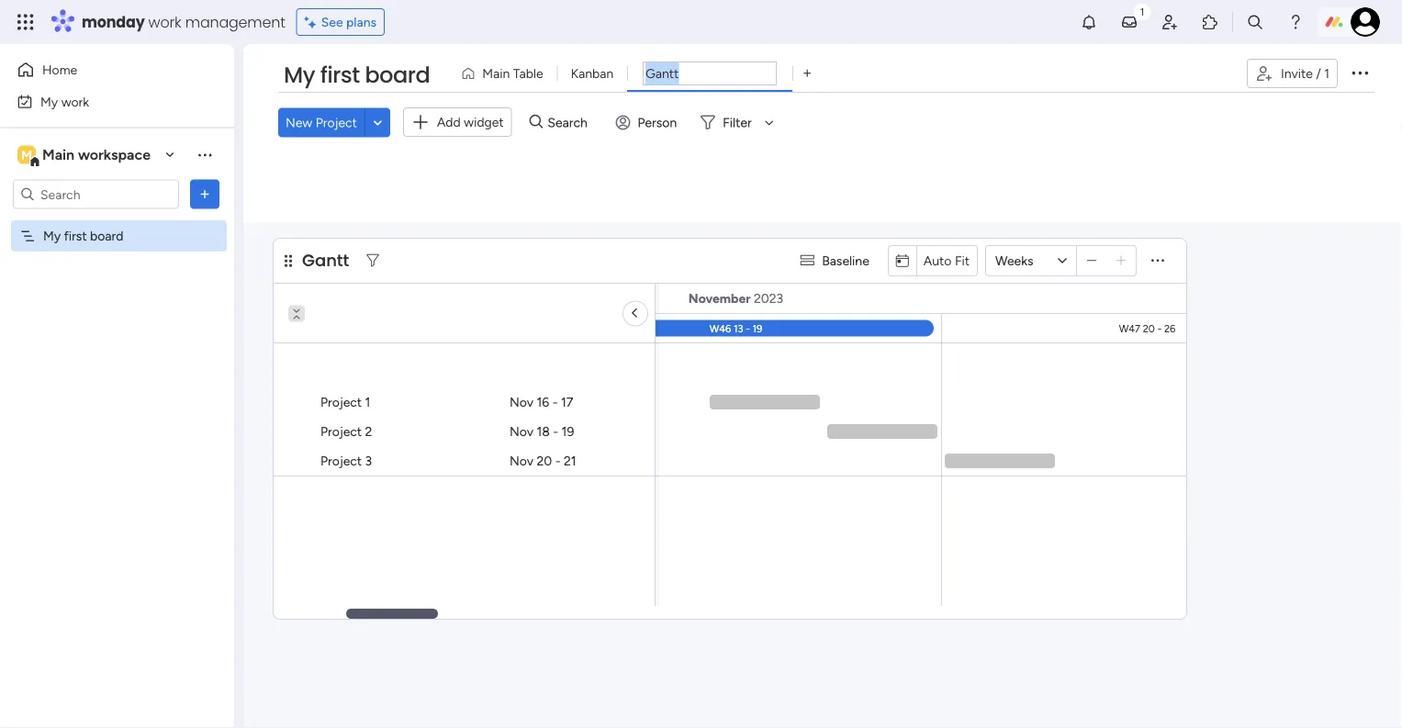 Task type: locate. For each thing, give the bounding box(es) containing it.
option
[[0, 219, 234, 223]]

20
[[1143, 322, 1155, 334], [537, 453, 552, 468]]

my work button
[[11, 87, 197, 116]]

add view image
[[804, 67, 811, 80]]

project 1
[[320, 394, 370, 410]]

- left 26
[[1158, 322, 1162, 334]]

1 nov from the top
[[510, 394, 534, 410]]

1 vertical spatial first
[[64, 228, 87, 244]]

first
[[320, 60, 360, 90], [64, 228, 87, 244]]

1 vertical spatial nov
[[510, 423, 534, 439]]

0 horizontal spatial 1
[[365, 394, 370, 410]]

project left '3'
[[320, 453, 362, 468]]

project for project 2
[[320, 423, 362, 439]]

1 vertical spatial main
[[42, 146, 74, 163]]

filter button
[[693, 108, 780, 137]]

1 right /
[[1324, 66, 1330, 81]]

1 vertical spatial 1
[[365, 394, 370, 410]]

1 horizontal spatial my first board
[[284, 60, 430, 90]]

1 horizontal spatial first
[[320, 60, 360, 90]]

w45
[[300, 322, 322, 334]]

options image
[[1349, 61, 1371, 83], [196, 185, 214, 203]]

0 horizontal spatial my first board
[[43, 228, 123, 244]]

angle down image
[[373, 115, 382, 129]]

kanban button
[[557, 59, 627, 88]]

0 horizontal spatial 20
[[537, 453, 552, 468]]

my down search in workspace 'field'
[[43, 228, 61, 244]]

new project
[[286, 115, 357, 130]]

main right workspace icon on the left top of the page
[[42, 146, 74, 163]]

w46
[[710, 322, 731, 334]]

0 vertical spatial work
[[148, 11, 181, 32]]

kanban
[[571, 66, 614, 81]]

1 vertical spatial work
[[61, 94, 89, 109]]

My first board field
[[279, 60, 435, 91]]

project left 2 at the bottom of the page
[[320, 423, 362, 439]]

my up new at the top left
[[284, 60, 315, 90]]

- for nov 20 - 21
[[555, 453, 561, 468]]

1 vertical spatial my
[[40, 94, 58, 109]]

baseline
[[822, 253, 869, 268]]

nov left 16
[[510, 394, 534, 410]]

1 horizontal spatial options image
[[1349, 61, 1371, 83]]

project right new at the top left
[[316, 115, 357, 130]]

3 nov from the top
[[510, 453, 534, 468]]

help image
[[1287, 13, 1305, 31]]

v2 collapse up image
[[288, 311, 305, 323]]

board inside list box
[[90, 228, 123, 244]]

my first board inside list box
[[43, 228, 123, 244]]

20 for nov
[[537, 453, 552, 468]]

invite members image
[[1161, 13, 1179, 31]]

baseline button
[[793, 246, 880, 275]]

select product image
[[17, 13, 35, 31]]

my first board
[[284, 60, 430, 90], [43, 228, 123, 244]]

w45   6 - 12
[[300, 322, 349, 334]]

0 horizontal spatial options image
[[196, 185, 214, 203]]

0 vertical spatial 1
[[1324, 66, 1330, 81]]

2 vertical spatial my
[[43, 228, 61, 244]]

20 for w47
[[1143, 322, 1155, 334]]

my down home
[[40, 94, 58, 109]]

first down search in workspace 'field'
[[64, 228, 87, 244]]

1 image
[[1134, 1, 1151, 22]]

work down home
[[61, 94, 89, 109]]

2 vertical spatial nov
[[510, 453, 534, 468]]

invite
[[1281, 66, 1313, 81]]

1 up 2 at the bottom of the page
[[365, 394, 370, 410]]

3
[[365, 453, 372, 468]]

options image down workspace options image
[[196, 185, 214, 203]]

my first board down search in workspace 'field'
[[43, 228, 123, 244]]

0 vertical spatial nov
[[510, 394, 534, 410]]

v2 search image
[[530, 112, 543, 133]]

auto fit
[[924, 252, 970, 268]]

my inside my first board field
[[284, 60, 315, 90]]

- for w46   13 - 19
[[746, 322, 750, 334]]

project 2
[[320, 423, 372, 439]]

1 horizontal spatial 19
[[753, 322, 762, 334]]

1 horizontal spatial board
[[365, 60, 430, 90]]

0 vertical spatial first
[[320, 60, 360, 90]]

17
[[561, 394, 573, 410]]

0 vertical spatial 20
[[1143, 322, 1155, 334]]

- right 13 at the top right of page
[[746, 322, 750, 334]]

0 horizontal spatial 19
[[562, 423, 574, 439]]

main
[[482, 66, 510, 81], [42, 146, 74, 163]]

person
[[638, 115, 677, 130]]

plans
[[346, 14, 377, 30]]

20 left 21
[[537, 453, 552, 468]]

0 vertical spatial main
[[482, 66, 510, 81]]

19 right "18"
[[562, 423, 574, 439]]

main table
[[482, 66, 543, 81]]

0 horizontal spatial first
[[64, 228, 87, 244]]

first up new project "button" on the left top
[[320, 60, 360, 90]]

19 right 13 at the top right of page
[[753, 322, 762, 334]]

1 horizontal spatial main
[[482, 66, 510, 81]]

1 horizontal spatial 1
[[1324, 66, 1330, 81]]

options image right /
[[1349, 61, 1371, 83]]

my
[[284, 60, 315, 90], [40, 94, 58, 109], [43, 228, 61, 244]]

management
[[185, 11, 285, 32]]

- for w47   20 - 26
[[1158, 322, 1162, 334]]

project for project 3
[[320, 453, 362, 468]]

my work
[[40, 94, 89, 109]]

0 vertical spatial my
[[284, 60, 315, 90]]

0 vertical spatial options image
[[1349, 61, 1371, 83]]

- right 6
[[333, 322, 337, 334]]

0 horizontal spatial work
[[61, 94, 89, 109]]

main left table
[[482, 66, 510, 81]]

work right monday
[[148, 11, 181, 32]]

1 vertical spatial options image
[[196, 185, 214, 203]]

see
[[321, 14, 343, 30]]

board down search in workspace 'field'
[[90, 228, 123, 244]]

1 horizontal spatial work
[[148, 11, 181, 32]]

auto fit button
[[916, 246, 977, 275]]

work
[[148, 11, 181, 32], [61, 94, 89, 109]]

first inside my first board list box
[[64, 228, 87, 244]]

1 horizontal spatial 20
[[1143, 322, 1155, 334]]

add widget button
[[403, 107, 512, 137]]

project up project 2
[[320, 394, 362, 410]]

home
[[42, 62, 77, 78]]

0 vertical spatial board
[[365, 60, 430, 90]]

main inside button
[[482, 66, 510, 81]]

nov left "18"
[[510, 423, 534, 439]]

inbox image
[[1120, 13, 1139, 31]]

19
[[753, 322, 762, 334], [562, 423, 574, 439]]

2
[[365, 423, 372, 439]]

my first board up angle down image
[[284, 60, 430, 90]]

nov down nov 18 - 19
[[510, 453, 534, 468]]

- left 17
[[552, 394, 558, 410]]

None field
[[643, 62, 777, 85]]

1 vertical spatial 20
[[537, 453, 552, 468]]

new
[[286, 115, 312, 130]]

main table button
[[454, 59, 557, 88]]

1 inside gantt main content
[[365, 394, 370, 410]]

work for my
[[61, 94, 89, 109]]

board up angle down image
[[365, 60, 430, 90]]

6
[[324, 322, 330, 334]]

1 vertical spatial 19
[[562, 423, 574, 439]]

0 horizontal spatial main
[[42, 146, 74, 163]]

project
[[316, 115, 357, 130], [320, 394, 362, 410], [320, 423, 362, 439], [320, 453, 362, 468]]

nov
[[510, 394, 534, 410], [510, 423, 534, 439], [510, 453, 534, 468]]

main inside workspace selection element
[[42, 146, 74, 163]]

0 horizontal spatial board
[[90, 228, 123, 244]]

0 vertical spatial 19
[[753, 322, 762, 334]]

18
[[537, 423, 550, 439]]

2 nov from the top
[[510, 423, 534, 439]]

w47
[[1119, 322, 1141, 334]]

board
[[365, 60, 430, 90], [90, 228, 123, 244]]

- right "18"
[[553, 423, 558, 439]]

- left 21
[[555, 453, 561, 468]]

13
[[734, 322, 743, 334]]

main for main table
[[482, 66, 510, 81]]

v2 funnel image
[[367, 254, 379, 267]]

1 vertical spatial my first board
[[43, 228, 123, 244]]

main for main workspace
[[42, 146, 74, 163]]

table
[[513, 66, 543, 81]]

work inside button
[[61, 94, 89, 109]]

20 right w47 on the right of the page
[[1143, 322, 1155, 334]]

-
[[333, 322, 337, 334], [746, 322, 750, 334], [1158, 322, 1162, 334], [552, 394, 558, 410], [553, 423, 558, 439], [555, 453, 561, 468]]

1 vertical spatial board
[[90, 228, 123, 244]]

1
[[1324, 66, 1330, 81], [365, 394, 370, 410]]

0 vertical spatial my first board
[[284, 60, 430, 90]]



Task type: describe. For each thing, give the bounding box(es) containing it.
invite / 1 button
[[1247, 59, 1338, 88]]

home button
[[11, 55, 197, 84]]

more dots image
[[1152, 254, 1164, 267]]

dapulse drag handle 3 image
[[285, 254, 292, 267]]

new project button
[[278, 108, 364, 137]]

v2 collapse down image
[[288, 298, 305, 310]]

see plans button
[[296, 8, 385, 36]]

workspace options image
[[196, 145, 214, 164]]

Search in workspace field
[[39, 184, 153, 205]]

first inside my first board field
[[320, 60, 360, 90]]

gantt main content
[[118, 223, 1402, 728]]

add widget
[[437, 114, 504, 130]]

board inside field
[[365, 60, 430, 90]]

filter
[[723, 115, 752, 130]]

weeks
[[995, 253, 1034, 268]]

fit
[[955, 252, 970, 268]]

angle right image
[[634, 305, 637, 321]]

nov for nov 20 - 21
[[510, 453, 534, 468]]

my first board inside field
[[284, 60, 430, 90]]

m
[[21, 147, 32, 163]]

- for nov 18 - 19
[[553, 423, 558, 439]]

nov 18 - 19
[[510, 423, 574, 439]]

w46   13 - 19
[[710, 322, 762, 334]]

19 for w46   13 - 19
[[753, 322, 762, 334]]

widget
[[464, 114, 504, 130]]

main workspace
[[42, 146, 151, 163]]

workspace selection element
[[17, 144, 153, 168]]

person button
[[608, 108, 688, 137]]

apps image
[[1201, 13, 1220, 31]]

16
[[537, 394, 549, 410]]

project 3
[[320, 453, 372, 468]]

project for project 1
[[320, 394, 362, 410]]

workspace
[[78, 146, 151, 163]]

arrow down image
[[758, 111, 780, 133]]

work for monday
[[148, 11, 181, 32]]

21
[[564, 453, 576, 468]]

nov for nov 18 - 19
[[510, 423, 534, 439]]

my inside my first board list box
[[43, 228, 61, 244]]

invite / 1
[[1281, 66, 1330, 81]]

1 inside button
[[1324, 66, 1330, 81]]

/
[[1316, 66, 1321, 81]]

project inside new project "button"
[[316, 115, 357, 130]]

12
[[339, 322, 349, 334]]

auto
[[924, 252, 952, 268]]

see plans
[[321, 14, 377, 30]]

26
[[1164, 322, 1176, 334]]

monday
[[82, 11, 145, 32]]

v2 minus image
[[1087, 254, 1097, 267]]

19 for nov 18 - 19
[[562, 423, 574, 439]]

monday work management
[[82, 11, 285, 32]]

v2 today image
[[896, 254, 909, 267]]

my inside my work button
[[40, 94, 58, 109]]

november
[[689, 290, 751, 306]]

2023
[[754, 290, 783, 306]]

- for nov 16 - 17
[[552, 394, 558, 410]]

nov for nov 16 - 17
[[510, 394, 534, 410]]

search everything image
[[1246, 13, 1265, 31]]

nov 20 - 21
[[510, 453, 576, 468]]

w47   20 - 26
[[1119, 322, 1176, 334]]

nov 16 - 17
[[510, 394, 573, 410]]

my first board list box
[[0, 217, 234, 500]]

notifications image
[[1080, 13, 1098, 31]]

Search field
[[543, 110, 598, 135]]

gantt
[[302, 248, 349, 272]]

november 2023
[[689, 290, 783, 306]]

- for w45   6 - 12
[[333, 322, 337, 334]]

add
[[437, 114, 461, 130]]

john smith image
[[1351, 7, 1380, 37]]

workspace image
[[17, 145, 36, 165]]



Task type: vqa. For each thing, say whether or not it's contained in the screenshot.
Weeks
yes



